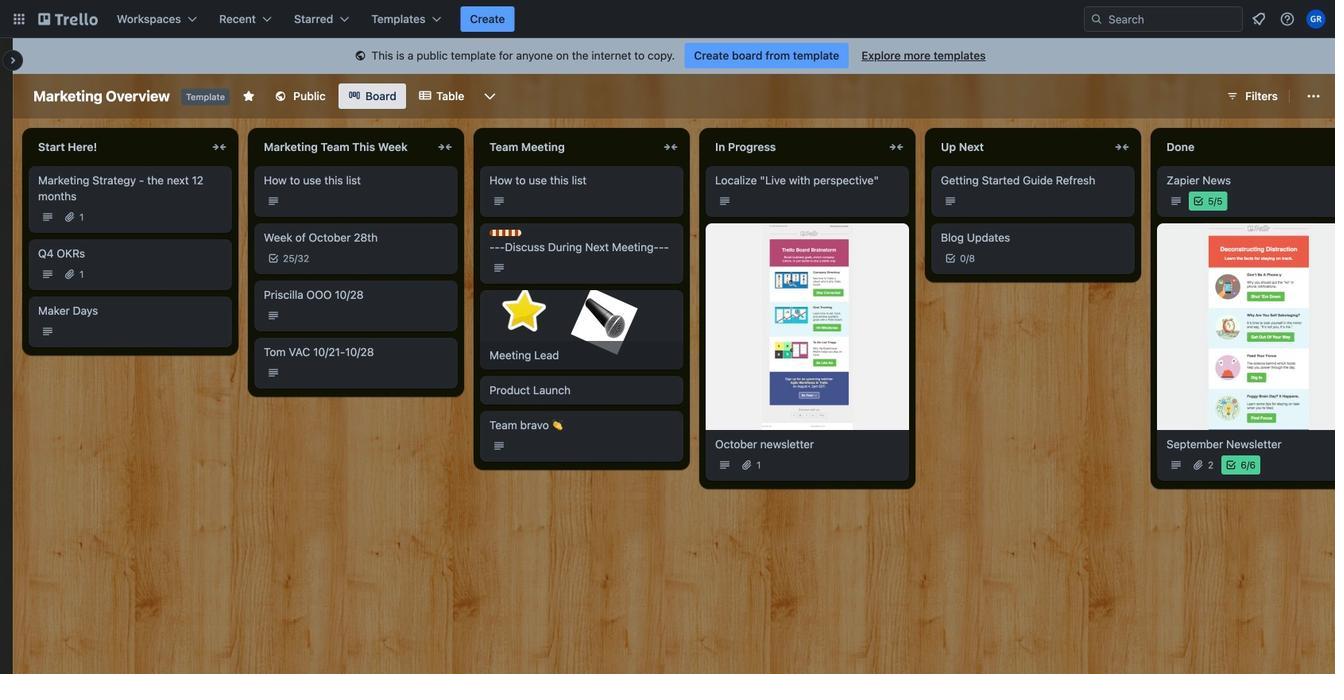 Task type: vqa. For each thing, say whether or not it's contained in the screenshot.
Color: orange, title: none icon
yes



Task type: describe. For each thing, give the bounding box(es) containing it.
2 collapse list image from the left
[[1113, 138, 1132, 157]]

open information menu image
[[1280, 11, 1296, 27]]

color: orange, title: none image
[[490, 230, 521, 236]]

Search field
[[1084, 6, 1243, 32]]

show menu image
[[1306, 88, 1322, 104]]

5736211a5d65d7a43e62b18e image
[[571, 288, 638, 355]]

search image
[[1091, 13, 1103, 25]]

0 notifications image
[[1250, 10, 1269, 29]]



Task type: locate. For each thing, give the bounding box(es) containing it.
customize views image
[[482, 88, 498, 104]]

collapse list image
[[210, 138, 229, 157], [1113, 138, 1132, 157]]

0 horizontal spatial collapse list image
[[436, 138, 455, 157]]

primary element
[[0, 0, 1335, 38]]

1 collapse list image from the left
[[210, 138, 229, 157]]

0 horizontal spatial collapse list image
[[210, 138, 229, 157]]

1 collapse list image from the left
[[436, 138, 455, 157]]

None text field
[[254, 134, 432, 160], [706, 134, 884, 160], [254, 134, 432, 160], [706, 134, 884, 160]]

Board name text field
[[25, 83, 178, 109]]

collapse list image
[[436, 138, 455, 157], [661, 138, 680, 157], [887, 138, 906, 157]]

2 horizontal spatial collapse list image
[[887, 138, 906, 157]]

None text field
[[29, 134, 207, 160], [480, 134, 658, 160], [932, 134, 1110, 160], [1157, 134, 1335, 160], [29, 134, 207, 160], [480, 134, 658, 160], [932, 134, 1110, 160], [1157, 134, 1335, 160]]

greg robinson (gregrobinson96) image
[[1307, 10, 1326, 29]]

star or unstar board image
[[243, 90, 255, 103]]

star image
[[497, 284, 551, 339]]

3 collapse list image from the left
[[887, 138, 906, 157]]

back to home image
[[38, 6, 98, 32]]

1 horizontal spatial collapse list image
[[661, 138, 680, 157]]

sm image
[[353, 48, 368, 64]]

1 horizontal spatial collapse list image
[[1113, 138, 1132, 157]]

2 collapse list image from the left
[[661, 138, 680, 157]]



